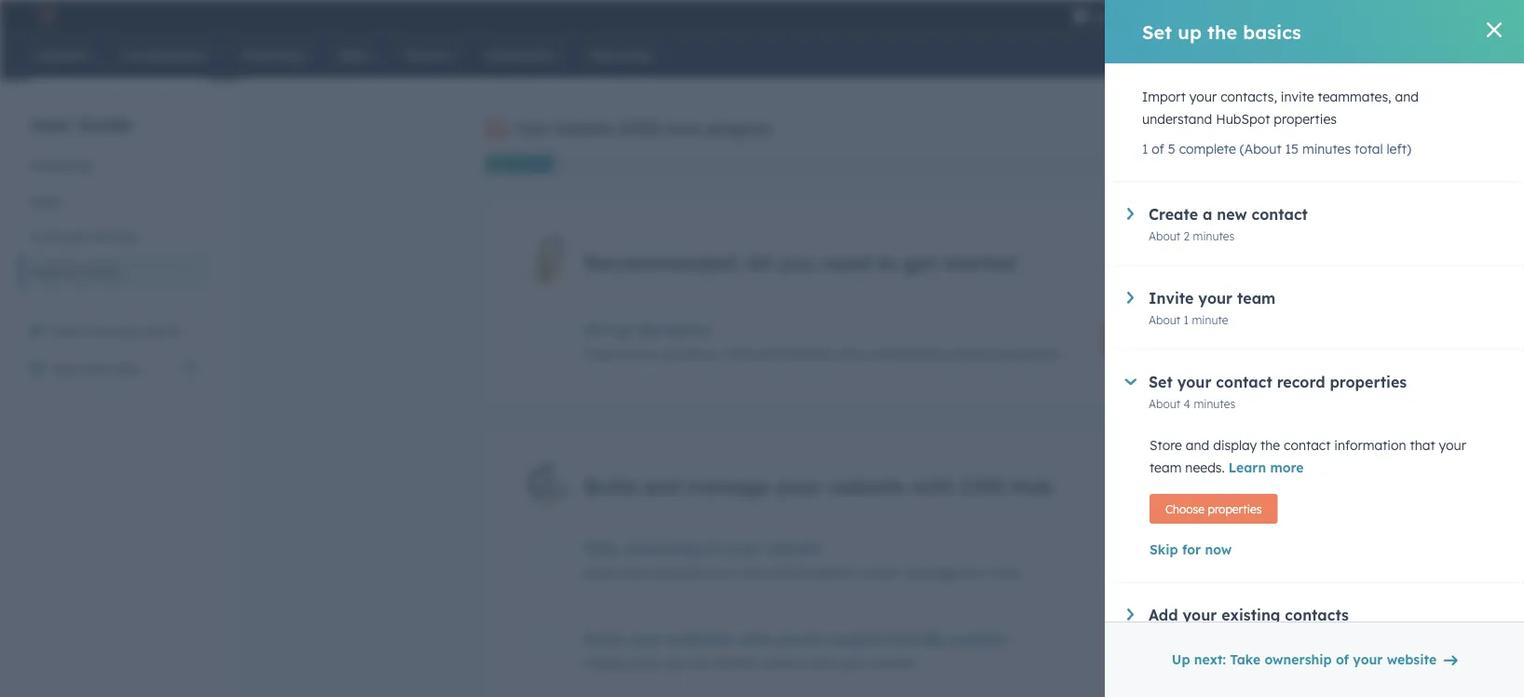 Task type: locate. For each thing, give the bounding box(es) containing it.
0 vertical spatial take
[[584, 540, 619, 558]]

manage
[[687, 473, 770, 499]]

1 vertical spatial website
[[30, 264, 79, 280]]

understand
[[1143, 111, 1213, 127], [865, 346, 935, 362]]

1 vertical spatial basics
[[665, 321, 712, 339]]

set for set up the basics import your contacts, invite teammates, and understand hubspot properties
[[584, 321, 608, 339]]

caret image for set
[[1125, 379, 1137, 385]]

0 horizontal spatial import
[[584, 346, 628, 362]]

1 horizontal spatial website
[[828, 473, 906, 499]]

content
[[855, 565, 901, 581], [949, 630, 1006, 649], [870, 655, 916, 672]]

understand inside import your contacts, invite teammates, and understand hubspot properties
[[1143, 111, 1213, 127]]

your
[[1190, 89, 1218, 105], [1199, 289, 1233, 308], [632, 346, 659, 362], [85, 361, 113, 377], [1178, 373, 1212, 391], [1440, 437, 1467, 453], [776, 473, 822, 499], [725, 540, 759, 558], [712, 565, 739, 581], [1183, 606, 1218, 624], [628, 630, 662, 649], [1354, 652, 1384, 668], [632, 655, 659, 672], [838, 655, 866, 672]]

start up view
[[52, 323, 83, 340]]

about left 4
[[1149, 397, 1181, 411]]

start tasks button
[[1105, 321, 1241, 358]]

1 up tasks
[[1184, 313, 1189, 327]]

1 horizontal spatial (cms)
[[618, 119, 662, 138]]

tasks
[[1164, 331, 1198, 347]]

take up grow
[[584, 540, 619, 558]]

up down recommended:
[[613, 321, 632, 339]]

0 horizontal spatial contacts,
[[663, 346, 719, 362]]

import
[[1143, 89, 1186, 105], [584, 346, 628, 362]]

caret image down start tasks
[[1125, 379, 1137, 385]]

invite
[[1149, 289, 1194, 308]]

contacts
[[1286, 606, 1350, 624]]

powerful
[[798, 565, 851, 581]]

take down add your existing contacts "dropdown button"
[[1231, 652, 1261, 668]]

and left manage
[[642, 473, 681, 499]]

menu containing apoptosis studios
[[1062, 0, 1503, 37]]

the inside 'store and display the contact information that your team needs.'
[[1261, 437, 1281, 453]]

0 vertical spatial tools
[[666, 119, 703, 138]]

1 vertical spatial up
[[613, 321, 632, 339]]

2 build from the top
[[584, 565, 615, 581]]

attract
[[716, 655, 758, 672]]

1 horizontal spatial up
[[1178, 20, 1202, 43]]

2 vertical spatial the
[[1261, 437, 1281, 453]]

0 vertical spatial team
[[1238, 289, 1276, 308]]

0 horizontal spatial start
[[52, 323, 83, 340]]

1 vertical spatial contacts,
[[663, 346, 719, 362]]

about left 2
[[1149, 229, 1181, 243]]

recommended:
[[584, 249, 740, 275]]

1 vertical spatial set
[[584, 321, 608, 339]]

and down search hubspot search field
[[1396, 89, 1420, 105]]

0 vertical spatial of
[[1152, 141, 1165, 157]]

about
[[1149, 229, 1181, 243], [1149, 313, 1181, 327], [1149, 397, 1181, 411], [1148, 655, 1180, 669]]

settings image
[[1280, 8, 1297, 25]]

import inside import your contacts, invite teammates, and understand hubspot properties
[[1143, 89, 1186, 105]]

apoptosis studios
[[1371, 7, 1475, 22]]

content right friendly
[[949, 630, 1006, 649]]

4
[[1184, 397, 1191, 411]]

understand up 5
[[1143, 111, 1213, 127]]

0 horizontal spatial of
[[705, 540, 720, 558]]

1 vertical spatial team
[[1150, 460, 1182, 476]]

left)
[[1387, 141, 1412, 157]]

basics
[[1244, 20, 1302, 43], [665, 321, 712, 339]]

customer service button
[[19, 219, 209, 254]]

0 vertical spatial invite
[[1281, 89, 1315, 105]]

build
[[584, 473, 636, 499], [584, 565, 615, 581]]

up
[[1178, 20, 1202, 43], [613, 321, 632, 339]]

0 horizontal spatial 1
[[1143, 141, 1149, 157]]

1 caret image from the top
[[1128, 208, 1134, 220]]

0 vertical spatial basics
[[1244, 20, 1302, 43]]

1
[[1143, 141, 1149, 157], [1184, 313, 1189, 327]]

team inside 'store and display the contact information that your team needs.'
[[1150, 460, 1182, 476]]

up inside set up the basics import your contacts, invite teammates, and understand hubspot properties
[[613, 321, 632, 339]]

site
[[743, 565, 764, 581], [663, 655, 685, 672]]

1 horizontal spatial take
[[1231, 652, 1261, 668]]

1 horizontal spatial hubspot
[[1217, 111, 1271, 127]]

minutes right 4
[[1194, 397, 1236, 411]]

1 vertical spatial invite
[[723, 346, 757, 362]]

up next: take ownership of your website button
[[1160, 641, 1470, 679]]

1 horizontal spatial import
[[1143, 89, 1186, 105]]

website
[[828, 473, 906, 499], [764, 540, 821, 558], [1388, 652, 1437, 668]]

teammates, down set up the basics button
[[760, 346, 834, 362]]

the
[[1208, 20, 1238, 43], [637, 321, 661, 339], [1261, 437, 1281, 453]]

2 caret image from the top
[[1128, 609, 1134, 621]]

the inside set up the basics import your contacts, invite teammates, and understand hubspot properties
[[637, 321, 661, 339]]

0 horizontal spatial website
[[764, 540, 821, 558]]

1 inside invite your team about 1 minute
[[1184, 313, 1189, 327]]

0 vertical spatial contact
[[1252, 205, 1309, 224]]

properties inside set up the basics import your contacts, invite teammates, and understand hubspot properties
[[997, 346, 1060, 362]]

caret image left create
[[1128, 208, 1134, 220]]

basics inside set up the basics import your contacts, invite teammates, and understand hubspot properties
[[665, 321, 712, 339]]

website down customer
[[30, 264, 79, 280]]

1 vertical spatial contact
[[1217, 373, 1273, 391]]

of left 5
[[1152, 141, 1165, 157]]

2 horizontal spatial website
[[1388, 652, 1437, 668]]

2 vertical spatial contact
[[1285, 437, 1331, 453]]

2 vertical spatial set
[[1149, 373, 1173, 391]]

0 vertical spatial the
[[1208, 20, 1238, 43]]

caret image
[[1128, 208, 1134, 220], [1128, 609, 1134, 621]]

up for set up the basics
[[1178, 20, 1202, 43]]

1 vertical spatial website
[[764, 540, 821, 558]]

team inside invite your team about 1 minute
[[1238, 289, 1276, 308]]

hubspot up (about
[[1217, 111, 1271, 127]]

calling icon image
[[1169, 9, 1186, 26]]

skip
[[1150, 542, 1179, 558]]

teammates,
[[1318, 89, 1392, 105], [760, 346, 834, 362]]

about left the 26
[[1148, 655, 1180, 669]]

skip for now button
[[1150, 539, 1480, 561]]

1 link opens in a new window image from the top
[[185, 358, 198, 380]]

1 horizontal spatial contacts,
[[1221, 89, 1278, 105]]

0 horizontal spatial tools
[[666, 119, 703, 138]]

basics for set up the basics
[[1244, 20, 1302, 43]]

menu
[[1062, 0, 1503, 37]]

Search HubSpot search field
[[1263, 39, 1491, 71]]

0 horizontal spatial understand
[[865, 346, 935, 362]]

1 horizontal spatial of
[[1152, 141, 1165, 157]]

and inside grow your audience with search engine-friendly content publish your site and attract visitors with your content
[[688, 655, 712, 672]]

0 vertical spatial website
[[828, 473, 906, 499]]

0 horizontal spatial site
[[663, 655, 685, 672]]

0 vertical spatial (cms)
[[618, 119, 662, 138]]

the up the learn more
[[1261, 437, 1281, 453]]

1 horizontal spatial site
[[743, 565, 764, 581]]

with left powerful
[[768, 565, 794, 581]]

1 horizontal spatial tools
[[991, 565, 1021, 581]]

start for start overview demo
[[52, 323, 83, 340]]

1 horizontal spatial understand
[[1143, 111, 1213, 127]]

0 vertical spatial ownership
[[624, 540, 701, 558]]

of down contacts
[[1337, 652, 1350, 668]]

and up needs.
[[1186, 437, 1210, 453]]

1 vertical spatial caret image
[[1128, 609, 1134, 621]]

minutes right 15
[[1303, 141, 1352, 157]]

content down friendly
[[870, 655, 916, 672]]

and inside import your contacts, invite teammates, and understand hubspot properties
[[1396, 89, 1420, 105]]

2 horizontal spatial the
[[1261, 437, 1281, 453]]

contacts, inside set up the basics import your contacts, invite teammates, and understand hubspot properties
[[663, 346, 719, 362]]

with left cms
[[912, 473, 955, 499]]

website right your
[[554, 119, 614, 138]]

0 vertical spatial set
[[1143, 20, 1173, 43]]

0 vertical spatial build
[[584, 473, 636, 499]]

and down set up the basics button
[[838, 346, 861, 362]]

1 vertical spatial hubspot
[[939, 346, 993, 362]]

and down the audience
[[688, 655, 712, 672]]

1 horizontal spatial the
[[1208, 20, 1238, 43]]

invite inside set up the basics import your contacts, invite teammates, and understand hubspot properties
[[723, 346, 757, 362]]

1 left 5
[[1143, 141, 1149, 157]]

minute
[[1193, 313, 1229, 327]]

0 horizontal spatial teammates,
[[760, 346, 834, 362]]

demo
[[145, 323, 181, 340]]

1 horizontal spatial 1
[[1184, 313, 1189, 327]]

user guide views element
[[19, 80, 209, 290]]

with up 'attract' in the bottom left of the page
[[740, 630, 772, 649]]

take
[[584, 540, 619, 558], [1231, 652, 1261, 668]]

set inside set your contact record properties about 4 minutes
[[1149, 373, 1173, 391]]

contact left record
[[1217, 373, 1273, 391]]

1 vertical spatial 1
[[1184, 313, 1189, 327]]

1 vertical spatial (cms)
[[83, 264, 120, 280]]

start for start tasks
[[1128, 331, 1160, 347]]

1 vertical spatial import
[[584, 346, 628, 362]]

link opens in a new window image
[[185, 358, 198, 380], [185, 363, 198, 376]]

1 vertical spatial caret image
[[1125, 379, 1137, 385]]

1 vertical spatial build
[[584, 565, 615, 581]]

1 build from the top
[[584, 473, 636, 499]]

2 vertical spatial website
[[1388, 652, 1437, 668]]

1 horizontal spatial teammates,
[[1318, 89, 1392, 105]]

and inside 'store and display the contact information that your team needs.'
[[1186, 437, 1210, 453]]

and inside take ownership of your website build and customize your site with powerful content management tools
[[619, 565, 642, 581]]

hubspot down started
[[939, 346, 993, 362]]

0 vertical spatial caret image
[[1128, 292, 1134, 304]]

set for set your contact record properties about 4 minutes
[[1149, 373, 1173, 391]]

of up customize
[[705, 540, 720, 558]]

1 vertical spatial take
[[1231, 652, 1261, 668]]

calling icon button
[[1162, 2, 1193, 29]]

tools right management
[[991, 565, 1021, 581]]

0 horizontal spatial invite
[[723, 346, 757, 362]]

teammates, inside import your contacts, invite teammates, and understand hubspot properties
[[1318, 89, 1392, 105]]

hubspot image
[[34, 4, 56, 26]]

notifications image
[[1315, 8, 1332, 25]]

existing
[[1222, 606, 1281, 624]]

site left powerful
[[743, 565, 764, 581]]

2 vertical spatial of
[[1337, 652, 1350, 668]]

1 vertical spatial teammates,
[[760, 346, 834, 362]]

0 horizontal spatial hubspot
[[939, 346, 993, 362]]

set inside set up the basics import your contacts, invite teammates, and understand hubspot properties
[[584, 321, 608, 339]]

caret image for invite
[[1128, 292, 1134, 304]]

start left tasks
[[1128, 331, 1160, 347]]

sales
[[30, 193, 62, 209]]

2
[[1184, 229, 1190, 243]]

0 horizontal spatial the
[[637, 321, 661, 339]]

invite
[[1281, 89, 1315, 105], [723, 346, 757, 362]]

0 horizontal spatial website
[[30, 264, 79, 280]]

your inside import your contacts, invite teammates, and understand hubspot properties
[[1190, 89, 1218, 105]]

website for of
[[764, 540, 821, 558]]

set
[[1143, 20, 1173, 43], [584, 321, 608, 339], [1149, 373, 1173, 391]]

caret image left invite
[[1128, 292, 1134, 304]]

service
[[93, 228, 138, 245]]

1 vertical spatial of
[[705, 540, 720, 558]]

1 vertical spatial site
[[663, 655, 685, 672]]

0 vertical spatial hubspot
[[1217, 111, 1271, 127]]

basics inside dialog
[[1244, 20, 1302, 43]]

the left help image
[[1208, 20, 1238, 43]]

ownership down contacts
[[1265, 652, 1333, 668]]

understand down set up the basics button
[[865, 346, 935, 362]]

1 vertical spatial understand
[[865, 346, 935, 362]]

caret image
[[1128, 292, 1134, 304], [1125, 379, 1137, 385]]

with down grow your audience with search engine-friendly content button
[[809, 655, 835, 672]]

set up the basics dialog
[[1105, 0, 1525, 697]]

teammates, down search hubspot search field
[[1318, 89, 1392, 105]]

up inside dialog
[[1178, 20, 1202, 43]]

1 horizontal spatial website
[[554, 119, 614, 138]]

import your contacts, invite teammates, and understand hubspot properties
[[1143, 89, 1420, 127]]

for
[[1183, 542, 1202, 558]]

get
[[904, 249, 937, 275]]

contact right new at right
[[1252, 205, 1309, 224]]

0 horizontal spatial team
[[1150, 460, 1182, 476]]

audience
[[667, 630, 735, 649]]

hubspot inside set up the basics import your contacts, invite teammates, and understand hubspot properties
[[939, 346, 993, 362]]

set up the basics
[[1143, 20, 1302, 43]]

tools
[[666, 119, 703, 138], [991, 565, 1021, 581]]

0 vertical spatial understand
[[1143, 111, 1213, 127]]

0 vertical spatial caret image
[[1128, 208, 1134, 220]]

1 horizontal spatial ownership
[[1265, 652, 1333, 668]]

up for set up the basics import your contacts, invite teammates, and understand hubspot properties
[[613, 321, 632, 339]]

0 vertical spatial up
[[1178, 20, 1202, 43]]

ownership
[[624, 540, 701, 558], [1265, 652, 1333, 668]]

tools left progress
[[666, 119, 703, 138]]

contact up more
[[1285, 437, 1331, 453]]

take ownership of your website button
[[584, 540, 1090, 558]]

set up the basics button
[[584, 321, 1090, 339]]

1 vertical spatial the
[[637, 321, 661, 339]]

1 vertical spatial tools
[[991, 565, 1021, 581]]

view your plan
[[52, 361, 143, 377]]

understand inside set up the basics import your contacts, invite teammates, and understand hubspot properties
[[865, 346, 935, 362]]

0 horizontal spatial ownership
[[624, 540, 701, 558]]

0 vertical spatial teammates,
[[1318, 89, 1392, 105]]

0 vertical spatial website
[[554, 119, 614, 138]]

1 vertical spatial ownership
[[1265, 652, 1333, 668]]

1 horizontal spatial team
[[1238, 289, 1276, 308]]

customer
[[30, 228, 89, 245]]

0 vertical spatial contacts,
[[1221, 89, 1278, 105]]

add your existing contacts button
[[1128, 606, 1350, 645]]

the down recommended:
[[637, 321, 661, 339]]

0 horizontal spatial (cms)
[[83, 264, 120, 280]]

and left customize
[[619, 565, 642, 581]]

view
[[52, 361, 82, 377]]

contact
[[1252, 205, 1309, 224], [1217, 373, 1273, 391], [1285, 437, 1331, 453]]

team down store
[[1150, 460, 1182, 476]]

0 horizontal spatial take
[[584, 540, 619, 558]]

26
[[1183, 655, 1196, 669]]

0 vertical spatial import
[[1143, 89, 1186, 105]]

site down the audience
[[663, 655, 685, 672]]

site inside grow your audience with search engine-friendly content publish your site and attract visitors with your content
[[663, 655, 685, 672]]

contacts,
[[1221, 89, 1278, 105], [663, 346, 719, 362]]

learn more
[[1229, 460, 1305, 476]]

team down create a new contact about 2 minutes
[[1238, 289, 1276, 308]]

set for set up the basics
[[1143, 20, 1173, 43]]

start inside button
[[1128, 331, 1160, 347]]

0 vertical spatial site
[[743, 565, 764, 581]]

studios
[[1432, 7, 1475, 22]]

content inside take ownership of your website build and customize your site with powerful content management tools
[[855, 565, 901, 581]]

contacts, inside import your contacts, invite teammates, and understand hubspot properties
[[1221, 89, 1278, 105]]

and inside set up the basics import your contacts, invite teammates, and understand hubspot properties
[[838, 346, 861, 362]]

ownership up customize
[[624, 540, 701, 558]]

1 horizontal spatial basics
[[1244, 20, 1302, 43]]

about inside invite your team about 1 minute
[[1149, 313, 1181, 327]]

properties inside set your contact record properties about 4 minutes
[[1330, 373, 1408, 391]]

learn
[[1229, 460, 1267, 476]]

1 vertical spatial content
[[949, 630, 1006, 649]]

your inside invite your team about 1 minute
[[1199, 289, 1233, 308]]

2 vertical spatial content
[[870, 655, 916, 672]]

start overview demo
[[52, 323, 181, 340]]

0 horizontal spatial basics
[[665, 321, 712, 339]]

1 horizontal spatial start
[[1128, 331, 1160, 347]]

1 horizontal spatial invite
[[1281, 89, 1315, 105]]

of inside up next: take ownership of your website button
[[1337, 652, 1350, 668]]

2 horizontal spatial of
[[1337, 652, 1350, 668]]

website inside take ownership of your website build and customize your site with powerful content management tools
[[764, 540, 821, 558]]

caret image left add
[[1128, 609, 1134, 621]]

2 link opens in a new window image from the top
[[185, 363, 198, 376]]

about up start tasks
[[1149, 313, 1181, 327]]

now
[[1206, 542, 1233, 558]]

hubspot inside import your contacts, invite teammates, and understand hubspot properties
[[1217, 111, 1271, 127]]

minutes inside create a new contact about 2 minutes
[[1194, 229, 1235, 243]]

hubspot link
[[22, 4, 70, 26]]

0 horizontal spatial up
[[613, 321, 632, 339]]

content down take ownership of your website button
[[855, 565, 901, 581]]

minutes down a
[[1194, 229, 1235, 243]]

team
[[1238, 289, 1276, 308], [1150, 460, 1182, 476]]

up left marketplaces image
[[1178, 20, 1202, 43]]

0 vertical spatial content
[[855, 565, 901, 581]]



Task type: vqa. For each thing, say whether or not it's contained in the screenshot.
the bottom basics
yes



Task type: describe. For each thing, give the bounding box(es) containing it.
record
[[1278, 373, 1326, 391]]

to
[[877, 249, 898, 275]]

(cms) inside button
[[83, 264, 120, 280]]

overview
[[87, 323, 142, 340]]

next:
[[1195, 652, 1227, 668]]

of inside take ownership of your website build and customize your site with powerful content management tools
[[705, 540, 720, 558]]

tools inside take ownership of your website build and customize your site with powerful content management tools
[[991, 565, 1021, 581]]

caret image inside add your existing contacts "dropdown button"
[[1128, 609, 1134, 621]]

you
[[778, 249, 815, 275]]

about inside create a new contact about 2 minutes
[[1149, 229, 1181, 243]]

your inside 'store and display the contact information that your team needs.'
[[1440, 437, 1467, 453]]

engine-
[[830, 630, 887, 649]]

that
[[1411, 437, 1436, 453]]

upgrade
[[1093, 9, 1146, 24]]

a
[[1203, 205, 1213, 224]]

site inside take ownership of your website build and customize your site with powerful content management tools
[[743, 565, 764, 581]]

5
[[1169, 141, 1176, 157]]

build inside take ownership of your website build and customize your site with powerful content management tools
[[584, 565, 615, 581]]

grow your audience with search engine-friendly content publish your site and attract visitors with your content
[[584, 630, 1006, 672]]

1 of 5 complete (about 15 minutes total left)
[[1143, 141, 1412, 157]]

contact inside create a new contact about 2 minutes
[[1252, 205, 1309, 224]]

search image
[[1482, 47, 1499, 63]]

ownership inside up next: take ownership of your website button
[[1265, 652, 1333, 668]]

basics for set up the basics import your contacts, invite teammates, and understand hubspot properties
[[665, 321, 712, 339]]

started
[[943, 249, 1016, 275]]

website inside up next: take ownership of your website button
[[1388, 652, 1437, 668]]

close image
[[1488, 22, 1503, 37]]

contact inside 'store and display the contact information that your team needs.'
[[1285, 437, 1331, 453]]

store and display the contact information that your team needs.
[[1150, 437, 1467, 476]]

invite inside import your contacts, invite teammates, and understand hubspot properties
[[1281, 89, 1315, 105]]

invite your team about 1 minute
[[1149, 289, 1276, 327]]

the for set up the basics
[[1208, 20, 1238, 43]]

(about
[[1240, 141, 1282, 157]]

view your plan link
[[19, 350, 209, 388]]

apoptosis studios button
[[1340, 0, 1503, 30]]

teammates, inside set up the basics import your contacts, invite teammates, and understand hubspot properties
[[760, 346, 834, 362]]

user guide
[[30, 112, 133, 136]]

user
[[30, 112, 72, 136]]

up next: take ownership of your website
[[1172, 652, 1437, 668]]

add your existing contacts
[[1149, 606, 1350, 624]]

help image
[[1245, 8, 1261, 25]]

settings link
[[1269, 0, 1308, 30]]

store
[[1150, 437, 1183, 453]]

the for set up the basics import your contacts, invite teammates, and understand hubspot properties
[[637, 321, 661, 339]]

upgrade image
[[1073, 8, 1090, 25]]

set up the basics import your contacts, invite teammates, and understand hubspot properties
[[584, 321, 1060, 362]]

create a new contact about 2 minutes
[[1149, 205, 1309, 243]]

your inside "dropdown button"
[[1183, 606, 1218, 624]]

hub
[[1011, 473, 1053, 499]]

website (cms) button
[[19, 254, 209, 290]]

take inside take ownership of your website build and customize your site with powerful content management tools
[[584, 540, 619, 558]]

start tasks
[[1128, 331, 1198, 347]]

tara schultz image
[[1351, 7, 1368, 23]]

plan
[[116, 361, 143, 377]]

information
[[1335, 437, 1407, 453]]

marketing button
[[19, 148, 209, 184]]

website (cms)
[[30, 264, 120, 280]]

skip for now
[[1150, 542, 1233, 558]]

start overview demo link
[[19, 313, 209, 350]]

display
[[1214, 437, 1258, 453]]

with inside take ownership of your website build and customize your site with powerful content management tools
[[768, 565, 794, 581]]

take ownership of your website build and customize your site with powerful content management tools
[[584, 540, 1021, 581]]

total
[[1355, 141, 1384, 157]]

minutes inside set your contact record properties about 4 minutes
[[1194, 397, 1236, 411]]

take inside button
[[1231, 652, 1261, 668]]

choose
[[1166, 502, 1205, 516]]

marketplaces image
[[1209, 8, 1226, 25]]

customer service
[[30, 228, 138, 245]]

your website (cms) tools progress
[[515, 119, 772, 138]]

search
[[776, 630, 826, 649]]

need
[[821, 249, 871, 275]]

your website (cms) tools progress progress bar
[[486, 155, 554, 173]]

more
[[1271, 460, 1305, 476]]

9%
[[1256, 155, 1278, 173]]

visitors
[[762, 655, 805, 672]]

apoptosis
[[1371, 7, 1428, 22]]

contact inside set your contact record properties about 4 minutes
[[1217, 373, 1273, 391]]

marketplaces button
[[1198, 0, 1237, 30]]

grow
[[584, 630, 624, 649]]

marketing
[[30, 158, 92, 174]]

search button
[[1473, 39, 1508, 71]]

properties inside import your contacts, invite teammates, and understand hubspot properties
[[1274, 111, 1338, 127]]

minutes right the 26
[[1199, 655, 1241, 669]]

complete
[[1180, 141, 1237, 157]]

notifications button
[[1308, 0, 1340, 30]]

ownership inside take ownership of your website build and customize your site with powerful content management tools
[[624, 540, 701, 558]]

0%
[[1224, 541, 1241, 555]]

new
[[1218, 205, 1248, 224]]

management
[[905, 565, 988, 581]]

15
[[1286, 141, 1299, 157]]

website for manage
[[828, 473, 906, 499]]

help button
[[1237, 0, 1269, 30]]

set your contact record properties about 4 minutes
[[1149, 373, 1408, 411]]

about inside set your contact record properties about 4 minutes
[[1149, 397, 1181, 411]]

add
[[1149, 606, 1179, 624]]

your
[[515, 119, 550, 138]]

website inside button
[[30, 264, 79, 280]]

up
[[1172, 652, 1191, 668]]

needs.
[[1186, 460, 1225, 476]]

cms
[[961, 473, 1005, 499]]

0 vertical spatial 1
[[1143, 141, 1149, 157]]

friendly
[[887, 630, 945, 649]]

publish
[[584, 655, 628, 672]]

guide
[[78, 112, 133, 136]]

learn more button
[[1229, 457, 1305, 479]]

your inside set your contact record properties about 4 minutes
[[1178, 373, 1212, 391]]

progress
[[707, 119, 772, 138]]

all
[[746, 249, 772, 275]]

build and manage your website with cms hub
[[584, 473, 1053, 499]]

import inside set up the basics import your contacts, invite teammates, and understand hubspot properties
[[584, 346, 628, 362]]

choose properties link
[[1150, 494, 1278, 524]]

grow your audience with search engine-friendly content button
[[584, 630, 1090, 649]]

choose properties
[[1166, 502, 1262, 516]]

your inside button
[[1354, 652, 1384, 668]]

create
[[1149, 205, 1199, 224]]

your inside set up the basics import your contacts, invite teammates, and understand hubspot properties
[[632, 346, 659, 362]]



